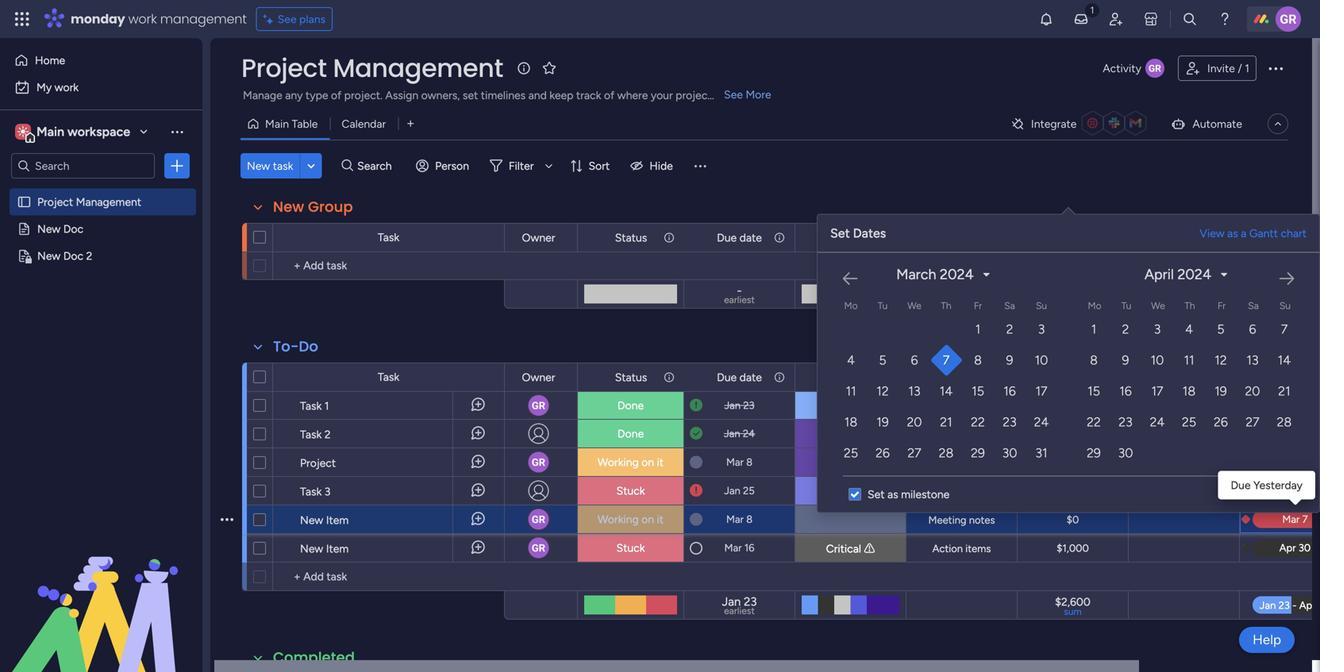 Task type: vqa. For each thing, say whether or not it's contained in the screenshot.


Task type: describe. For each thing, give the bounding box(es) containing it.
1 mar 8 from the top
[[726, 456, 753, 469]]

1 10 from the left
[[1035, 353, 1048, 368]]

jan inside jan 23 earliest
[[722, 595, 741, 609]]

owner for 2nd owner field from the top of the page
[[522, 371, 555, 384]]

public board image
[[17, 195, 32, 210]]

earliest inside jan 23 earliest
[[724, 605, 755, 617]]

low
[[840, 399, 861, 413]]

1 vertical spatial 4 button
[[836, 346, 866, 375]]

0 horizontal spatial 25 button
[[836, 439, 866, 468]]

1 on from the top
[[642, 456, 654, 469]]

your
[[651, 89, 673, 102]]

0 vertical spatial 6 button
[[1238, 315, 1268, 344]]

jan for jan 25
[[724, 485, 741, 497]]

12 for the top 12 button
[[1215, 353, 1227, 368]]

1 9 button from the left
[[995, 346, 1025, 375]]

1 $1,000 from the top
[[1057, 428, 1089, 441]]

28 for topmost 28 button
[[1277, 415, 1292, 430]]

0 horizontal spatial 16
[[745, 542, 755, 555]]

1 files from the top
[[1173, 231, 1195, 245]]

0 vertical spatial 27
[[1246, 415, 1260, 430]]

2 10 from the left
[[1151, 353, 1164, 368]]

1 horizontal spatial 7
[[1281, 322, 1288, 337]]

19 for the leftmost 19 button
[[877, 415, 889, 430]]

critical ⚠️️
[[826, 542, 875, 556]]

mar 16
[[725, 542, 755, 555]]

2 no file image from the top
[[1177, 539, 1191, 558]]

1 vertical spatial 26
[[876, 446, 890, 461]]

1 17 from the left
[[1036, 384, 1048, 399]]

collapse board header image
[[1272, 118, 1285, 130]]

0 vertical spatial 11 button
[[1174, 346, 1205, 375]]

new doc
[[37, 222, 83, 236]]

0 horizontal spatial 3
[[325, 485, 331, 499]]

assign
[[385, 89, 419, 102]]

yesterday
[[1254, 479, 1303, 492]]

activity
[[1103, 62, 1142, 75]]

/
[[1238, 62, 1242, 75]]

filter
[[509, 159, 534, 173]]

2 sa from the left
[[1248, 300, 1259, 312]]

more
[[746, 88, 772, 101]]

show board description image
[[514, 60, 533, 76]]

2 17 button from the left
[[1143, 377, 1173, 406]]

1 vertical spatial 13 button
[[900, 377, 930, 406]]

project.
[[344, 89, 383, 102]]

see plans
[[278, 12, 326, 26]]

2 horizontal spatial 16
[[1120, 384, 1132, 399]]

activity button
[[1097, 56, 1172, 81]]

2 mar 8 from the top
[[726, 513, 753, 526]]

2 29 button from the left
[[1079, 439, 1109, 468]]

march 2024
[[897, 266, 974, 283]]

1 action items from the top
[[933, 400, 991, 413]]

2 vertical spatial due
[[1231, 479, 1251, 492]]

1 horizontal spatial project management
[[241, 50, 503, 86]]

1 vertical spatial 7
[[943, 353, 950, 368]]

2 working on it from the top
[[598, 513, 664, 526]]

integrate
[[1031, 117, 1077, 131]]

0 vertical spatial 5 button
[[1206, 315, 1236, 344]]

1 3 button from the left
[[1027, 315, 1057, 344]]

1 17 button from the left
[[1027, 377, 1057, 406]]

1 vertical spatial 20 button
[[900, 408, 930, 437]]

0 horizontal spatial 27
[[908, 446, 922, 461]]

new group
[[273, 197, 353, 217]]

2 vertical spatial 25
[[743, 485, 755, 497]]

0 horizontal spatial 19 button
[[868, 408, 898, 437]]

1 action from the top
[[933, 400, 963, 413]]

add to favorites image
[[541, 60, 557, 76]]

my work
[[37, 81, 79, 94]]

2 $1,000 from the top
[[1057, 542, 1089, 555]]

to-do
[[273, 337, 318, 357]]

2 3 button from the left
[[1143, 315, 1173, 344]]

set
[[463, 89, 478, 102]]

task 1
[[300, 399, 329, 413]]

monday work management
[[71, 10, 247, 28]]

$2,600
[[1055, 596, 1091, 609]]

4 for top 4 button
[[1186, 322, 1193, 337]]

2 22 from the left
[[1087, 415, 1101, 430]]

2 tu from the left
[[1122, 300, 1132, 312]]

new item for $0
[[300, 514, 349, 527]]

stands.
[[715, 89, 750, 102]]

due yesterday
[[1231, 479, 1303, 492]]

1 16 button from the left
[[995, 377, 1025, 406]]

plans
[[299, 12, 326, 26]]

owner for first owner field
[[522, 231, 555, 245]]

1 vertical spatial 6 button
[[900, 346, 930, 375]]

calendar
[[342, 117, 386, 131]]

2 stuck from the top
[[617, 542, 645, 555]]

item for $0
[[326, 514, 349, 527]]

main for main workspace
[[37, 124, 64, 139]]

home link
[[10, 48, 193, 73]]

3 action items from the top
[[933, 543, 991, 555]]

april 2024
[[1145, 266, 1212, 283]]

21 for left 21 button
[[940, 415, 953, 430]]

0 vertical spatial 25 button
[[1174, 408, 1205, 437]]

1 mo from the left
[[844, 300, 858, 312]]

view as a gantt chart
[[1200, 227, 1307, 240]]

2 th from the left
[[1185, 300, 1195, 312]]

2 we from the left
[[1152, 300, 1165, 312]]

0 vertical spatial 20 button
[[1238, 377, 1268, 406]]

set for set dates
[[831, 226, 850, 241]]

milestone
[[901, 488, 950, 501]]

hide button
[[624, 153, 683, 179]]

1 vertical spatial 11 button
[[836, 377, 866, 406]]

0 vertical spatial 18
[[1183, 384, 1196, 399]]

Search in workspace field
[[33, 157, 133, 175]]

angle down image
[[307, 160, 315, 172]]

3 action from the top
[[933, 543, 963, 555]]

1 horizontal spatial 11
[[1184, 353, 1195, 368]]

1 2 button from the left
[[995, 315, 1025, 344]]

status for 1st status field from the top of the page
[[615, 231, 647, 245]]

region containing march 2024
[[818, 247, 1320, 489]]

2 17 from the left
[[1152, 384, 1164, 399]]

1 notes from the top
[[969, 428, 995, 441]]

see more
[[724, 88, 772, 101]]

1 horizontal spatial 26
[[1214, 415, 1228, 430]]

invite / 1 button
[[1178, 56, 1257, 81]]

project
[[676, 89, 712, 102]]

doc for new doc
[[63, 222, 83, 236]]

1 horizontal spatial 19 button
[[1206, 377, 1236, 406]]

2 items from the top
[[966, 457, 991, 470]]

2 30 from the left
[[1118, 446, 1133, 461]]

automate button
[[1164, 111, 1249, 137]]

23 inside jan 23 earliest
[[744, 595, 757, 609]]

1 horizontal spatial options image
[[1267, 59, 1286, 78]]

management
[[160, 10, 247, 28]]

set as milestone
[[868, 488, 950, 501]]

1 8 button from the left
[[963, 346, 993, 375]]

chart
[[1281, 227, 1307, 240]]

2 of from the left
[[604, 89, 615, 102]]

1 horizontal spatial 18 button
[[1174, 377, 1205, 406]]

1 no file image from the top
[[1177, 510, 1191, 529]]

0 vertical spatial 4 button
[[1174, 315, 1205, 344]]

New Group field
[[269, 197, 357, 218]]

sort button
[[563, 153, 620, 179]]

see plans button
[[256, 7, 333, 31]]

1 horizontal spatial 13
[[1247, 353, 1259, 368]]

manage any type of project. assign owners, set timelines and keep track of where your project stands.
[[243, 89, 750, 102]]

2 due date from the top
[[717, 371, 762, 384]]

0 vertical spatial project
[[241, 50, 327, 86]]

new inside new group field
[[273, 197, 304, 217]]

keep
[[550, 89, 574, 102]]

notifications image
[[1039, 11, 1054, 27]]

critical
[[826, 542, 862, 556]]

timelines
[[481, 89, 526, 102]]

jan 23 earliest
[[722, 595, 757, 617]]

priority field for new group
[[829, 229, 873, 247]]

monday
[[71, 10, 125, 28]]

home
[[35, 54, 65, 67]]

1 tu from the left
[[878, 300, 888, 312]]

2 date from the top
[[740, 371, 762, 384]]

2 30 button from the left
[[1111, 439, 1141, 468]]

march
[[897, 266, 937, 283]]

table
[[292, 117, 318, 131]]

1 vertical spatial due
[[717, 371, 737, 384]]

1 10 button from the left
[[1027, 346, 1057, 375]]

hide
[[650, 159, 673, 173]]

0 horizontal spatial management
[[76, 195, 141, 209]]

1 23 button from the left
[[995, 408, 1025, 437]]

1 vertical spatial 28 button
[[931, 439, 962, 468]]

0 horizontal spatial 5 button
[[868, 346, 898, 375]]

1 vertical spatial project
[[37, 195, 73, 209]]

1 30 button from the left
[[995, 439, 1025, 468]]

column information image for 2nd 'due date' field from the bottom of the page
[[773, 231, 786, 244]]

new doc 2
[[37, 249, 92, 263]]

invite
[[1208, 62, 1235, 75]]

1 files field from the top
[[1169, 229, 1199, 247]]

task 3
[[300, 485, 331, 499]]

1 timeline field from the top
[[1271, 229, 1320, 247]]

3 for second 3 button
[[1154, 322, 1161, 337]]

2 vertical spatial mar
[[725, 542, 742, 555]]

menu image
[[692, 158, 708, 174]]

1 vertical spatial 26 button
[[868, 439, 898, 468]]

track
[[576, 89, 601, 102]]

budget
[[1055, 371, 1091, 384]]

0 horizontal spatial 20
[[907, 415, 922, 430]]

8 up 'notes' field
[[974, 353, 982, 368]]

medium
[[831, 484, 871, 498]]

workspace image
[[15, 123, 31, 141]]

1 stuck from the top
[[617, 484, 645, 498]]

1 of from the left
[[331, 89, 342, 102]]

help
[[1253, 632, 1282, 648]]

person button
[[410, 153, 479, 179]]

doc for new doc 2
[[63, 249, 83, 263]]

task 2
[[300, 428, 331, 441]]

31
[[1036, 446, 1048, 461]]

help image
[[1217, 11, 1233, 27]]

1 working on it from the top
[[598, 456, 664, 469]]

1 due date field from the top
[[713, 229, 766, 247]]

1 29 button from the left
[[963, 439, 993, 468]]

0 vertical spatial 21 button
[[1270, 377, 1300, 406]]

1 vertical spatial 27 button
[[900, 439, 930, 468]]

2024 for march 2024
[[940, 266, 974, 283]]

as for view
[[1228, 227, 1239, 240]]

filter button
[[483, 153, 559, 179]]

To-Do field
[[269, 337, 322, 357]]

sum
[[1064, 606, 1082, 618]]

1 22 from the left
[[971, 415, 985, 430]]

0 horizontal spatial 14 button
[[931, 377, 962, 406]]

my work link
[[10, 75, 193, 100]]

2024 for april 2024
[[1178, 266, 1212, 283]]

workspace image
[[17, 123, 29, 141]]

0 vertical spatial 27 button
[[1238, 408, 1268, 437]]

2 done from the top
[[618, 427, 644, 441]]

2 meeting notes from the top
[[929, 514, 995, 527]]

1 status field from the top
[[611, 229, 651, 247]]

0 vertical spatial due
[[717, 231, 737, 245]]

1 image
[[1085, 1, 1100, 19]]

1 up "task 2" at the bottom of page
[[325, 399, 329, 413]]

see more link
[[723, 87, 773, 102]]

new task
[[247, 159, 293, 173]]

- earliest
[[724, 284, 755, 306]]

main table button
[[241, 111, 330, 137]]

0 vertical spatial 20
[[1245, 384, 1261, 399]]

Project Management field
[[237, 50, 507, 86]]

⚠️️
[[864, 542, 875, 556]]

where
[[617, 89, 648, 102]]

1 horizontal spatial 26 button
[[1206, 408, 1236, 437]]

1 vertical spatial 13
[[909, 384, 921, 399]]

2 2 button from the left
[[1111, 315, 1141, 344]]

1 su from the left
[[1036, 300, 1047, 312]]

2 owner field from the top
[[518, 369, 559, 386]]

1 meeting from the top
[[929, 428, 967, 441]]

group
[[308, 197, 353, 217]]

jan 23
[[725, 399, 755, 412]]

any
[[285, 89, 303, 102]]

1 horizontal spatial 16
[[1004, 384, 1016, 399]]

lottie animation element
[[0, 512, 202, 673]]

0 horizontal spatial 7 button
[[931, 346, 962, 375]]

1 sa from the left
[[1005, 300, 1015, 312]]

1 fr from the left
[[974, 300, 982, 312]]

0 vertical spatial 7 button
[[1270, 315, 1300, 344]]

Notes field
[[943, 369, 981, 386]]

work for monday
[[128, 10, 157, 28]]

2 8 button from the left
[[1079, 346, 1109, 375]]

Completed field
[[269, 648, 359, 669]]

1 vertical spatial mar
[[726, 513, 744, 526]]

1 it from the top
[[657, 456, 664, 469]]

+ Add task text field
[[281, 568, 497, 587]]

jan 25
[[724, 485, 755, 497]]

2 high from the top
[[839, 456, 863, 469]]

2 16 button from the left
[[1111, 377, 1141, 406]]

1 vertical spatial 11
[[846, 384, 856, 399]]

14 for the leftmost 14 button
[[940, 384, 953, 399]]

v2 overdue deadline image
[[690, 484, 703, 499]]

dates
[[853, 226, 886, 241]]

home option
[[10, 48, 193, 73]]

0 horizontal spatial options image
[[221, 500, 233, 540]]

0 horizontal spatial 21 button
[[931, 408, 962, 437]]

0 vertical spatial mar
[[726, 456, 744, 469]]

0 vertical spatial 28 button
[[1270, 408, 1300, 437]]

dapulse addbtn image
[[1175, 518, 1178, 524]]

main workspace button
[[11, 118, 155, 145]]

0 horizontal spatial 18 button
[[836, 408, 866, 437]]

automate
[[1193, 117, 1243, 131]]

0 vertical spatial 12 button
[[1206, 346, 1236, 375]]

priority field for to-do
[[829, 369, 873, 386]]

21 for top 21 button
[[1279, 384, 1291, 399]]

0 horizontal spatial 24
[[743, 428, 755, 440]]

0 vertical spatial management
[[333, 50, 503, 86]]

invite / 1
[[1208, 62, 1250, 75]]



Task type: locate. For each thing, give the bounding box(es) containing it.
project up 'any'
[[241, 50, 327, 86]]

0 horizontal spatial 12
[[877, 384, 889, 399]]

1 horizontal spatial 4 button
[[1174, 315, 1205, 344]]

set
[[831, 226, 850, 241], [868, 488, 885, 501]]

jan right v2 overdue deadline image
[[724, 485, 741, 497]]

8 button
[[963, 346, 993, 375], [1079, 346, 1109, 375]]

1 horizontal spatial 18
[[1183, 384, 1196, 399]]

completed
[[273, 648, 355, 668]]

8 down "jan 25"
[[746, 513, 753, 526]]

as left milestone
[[888, 488, 899, 501]]

1 horizontal spatial 4
[[1186, 322, 1193, 337]]

0 horizontal spatial 14
[[940, 384, 953, 399]]

1 vertical spatial working
[[598, 513, 639, 526]]

1 meeting notes from the top
[[929, 428, 995, 441]]

13 button
[[1238, 346, 1268, 375], [900, 377, 930, 406]]

29 for first 29 button from right
[[1087, 446, 1101, 461]]

2 29 from the left
[[1087, 446, 1101, 461]]

1 horizontal spatial 14
[[1278, 353, 1291, 368]]

1 vertical spatial 27
[[908, 446, 922, 461]]

help button
[[1240, 627, 1295, 654]]

1 item from the top
[[326, 514, 349, 527]]

2 notes from the top
[[969, 514, 995, 527]]

mar 8 down "jan 25"
[[726, 513, 753, 526]]

2 9 from the left
[[1122, 353, 1130, 368]]

caret down image for march 2024
[[984, 269, 990, 280]]

20 button
[[1238, 377, 1268, 406], [900, 408, 930, 437]]

0 vertical spatial column information image
[[663, 231, 676, 244]]

action
[[933, 400, 963, 413], [933, 457, 963, 470], [933, 543, 963, 555]]

as
[[1228, 227, 1239, 240], [888, 488, 899, 501]]

2 24 button from the left
[[1143, 408, 1173, 437]]

26
[[1214, 415, 1228, 430], [876, 446, 890, 461]]

project management down search in workspace field
[[37, 195, 141, 209]]

mo down "set dates"
[[844, 300, 858, 312]]

2 column information image from the top
[[663, 371, 676, 384]]

1 horizontal spatial 23 button
[[1111, 408, 1141, 437]]

as for set
[[888, 488, 899, 501]]

1 30 from the left
[[1003, 446, 1018, 461]]

no file image
[[1177, 510, 1191, 529], [1177, 539, 1191, 558]]

0 horizontal spatial 21
[[940, 415, 953, 430]]

1 caret down image from the left
[[984, 269, 990, 280]]

15 for 1st 15 button from the left
[[972, 384, 985, 399]]

2 su from the left
[[1280, 300, 1291, 312]]

1 vertical spatial on
[[642, 513, 654, 526]]

0 vertical spatial 13
[[1247, 353, 1259, 368]]

we down april
[[1152, 300, 1165, 312]]

1 column information image from the top
[[663, 231, 676, 244]]

see for see more
[[724, 88, 743, 101]]

3 button up budget
[[1027, 315, 1057, 344]]

1 timeline from the top
[[1275, 231, 1316, 245]]

doc
[[63, 222, 83, 236], [63, 249, 83, 263]]

0 horizontal spatial 9
[[1006, 353, 1014, 368]]

2 vertical spatial project
[[300, 457, 336, 470]]

meeting notes down notes
[[929, 428, 995, 441]]

0 horizontal spatial 30
[[1003, 446, 1018, 461]]

stuck
[[617, 484, 645, 498], [617, 542, 645, 555]]

monday marketplace image
[[1143, 11, 1159, 27]]

2 working from the top
[[598, 513, 639, 526]]

0 horizontal spatial fr
[[974, 300, 982, 312]]

2 status field from the top
[[611, 369, 651, 386]]

0 horizontal spatial 20 button
[[900, 408, 930, 437]]

column information image for first status field from the bottom of the page
[[663, 371, 676, 384]]

notes down 'other'
[[969, 514, 995, 527]]

work right my
[[55, 81, 79, 94]]

1 horizontal spatial 6 button
[[1238, 315, 1268, 344]]

2 on from the top
[[642, 513, 654, 526]]

28 up 'other'
[[939, 446, 954, 461]]

Status field
[[611, 229, 651, 247], [611, 369, 651, 386]]

action items up 'other'
[[933, 457, 991, 470]]

0 vertical spatial 18 button
[[1174, 377, 1205, 406]]

mo up budget
[[1088, 300, 1102, 312]]

caret down image down view on the top right of page
[[1221, 269, 1228, 280]]

2 due date field from the top
[[713, 369, 766, 386]]

4 button down april 2024
[[1174, 315, 1205, 344]]

0 vertical spatial due date
[[717, 231, 762, 245]]

0 horizontal spatial 11
[[846, 384, 856, 399]]

1 horizontal spatial 10
[[1151, 353, 1164, 368]]

1 horizontal spatial 5
[[1218, 322, 1225, 337]]

0 vertical spatial action items
[[933, 400, 991, 413]]

16 right budget
[[1120, 384, 1132, 399]]

mar down "jan 25"
[[725, 542, 742, 555]]

notes down 'notes' field
[[969, 428, 995, 441]]

1 status from the top
[[615, 231, 647, 245]]

doc down new doc
[[63, 249, 83, 263]]

1 inside button
[[1245, 62, 1250, 75]]

29 button up 'other'
[[963, 439, 993, 468]]

1 date from the top
[[740, 231, 762, 245]]

high
[[839, 427, 863, 441], [839, 456, 863, 469]]

2 action from the top
[[933, 457, 963, 470]]

column information image
[[773, 231, 786, 244], [773, 371, 786, 384]]

27 up set as milestone
[[908, 446, 922, 461]]

timeline for second timeline field from the bottom of the page
[[1275, 231, 1316, 245]]

high down low
[[839, 427, 863, 441]]

1 24 button from the left
[[1027, 408, 1057, 437]]

set for set as milestone
[[868, 488, 885, 501]]

0 horizontal spatial as
[[888, 488, 899, 501]]

28 up yesterday
[[1277, 415, 1292, 430]]

management up assign
[[333, 50, 503, 86]]

search everything image
[[1182, 11, 1198, 27]]

items down 'notes' field
[[966, 400, 991, 413]]

1 high from the top
[[839, 427, 863, 441]]

select product image
[[14, 11, 30, 27]]

26 button up set as milestone
[[868, 439, 898, 468]]

caret down image for april 2024
[[1221, 269, 1228, 280]]

$1,000
[[1057, 428, 1089, 441], [1057, 542, 1089, 555]]

invite members image
[[1108, 11, 1124, 27]]

2 fr from the left
[[1218, 300, 1226, 312]]

1 horizontal spatial 27 button
[[1238, 408, 1268, 437]]

1 done from the top
[[618, 399, 644, 413]]

Budget field
[[1051, 369, 1095, 386]]

1 horizontal spatial 11 button
[[1174, 346, 1205, 375]]

1 1 button from the left
[[963, 315, 993, 344]]

16 down "jan 25"
[[745, 542, 755, 555]]

main for main table
[[265, 117, 289, 131]]

1 horizontal spatial 9
[[1122, 353, 1130, 368]]

action down milestone
[[933, 543, 963, 555]]

do
[[299, 337, 318, 357]]

fr
[[974, 300, 982, 312], [1218, 300, 1226, 312]]

to-
[[273, 337, 299, 357]]

see inside button
[[278, 12, 297, 26]]

integrate button
[[1004, 107, 1158, 141]]

items up 'other'
[[966, 457, 991, 470]]

option
[[0, 188, 202, 191]]

mar
[[726, 456, 744, 469], [726, 513, 744, 526], [725, 542, 742, 555]]

greg robinson image
[[1276, 6, 1301, 32]]

0 horizontal spatial 13 button
[[900, 377, 930, 406]]

0 vertical spatial it
[[657, 456, 664, 469]]

1 22 button from the left
[[963, 408, 993, 437]]

14 for the right 14 button
[[1278, 353, 1291, 368]]

v2 search image
[[342, 157, 353, 175]]

0 horizontal spatial 17 button
[[1027, 377, 1057, 406]]

1 vertical spatial it
[[657, 513, 664, 526]]

4 for the bottom 4 button
[[847, 353, 855, 368]]

2 meeting from the top
[[929, 514, 967, 527]]

main inside workspace selection 'element'
[[37, 124, 64, 139]]

1 due date from the top
[[717, 231, 762, 245]]

Priority field
[[829, 229, 873, 247], [829, 369, 873, 386]]

$0
[[1067, 514, 1079, 526]]

6 for 6 button to the top
[[1249, 322, 1257, 337]]

2 priority from the top
[[833, 371, 869, 384]]

28 button up yesterday
[[1270, 408, 1300, 437]]

april
[[1145, 266, 1174, 283]]

see
[[278, 12, 297, 26], [724, 88, 743, 101]]

1 15 button from the left
[[963, 377, 993, 406]]

and
[[529, 89, 547, 102]]

2 vertical spatial action
[[933, 543, 963, 555]]

action up 'other'
[[933, 457, 963, 470]]

new item
[[300, 514, 349, 527], [300, 542, 349, 556]]

2 1 button from the left
[[1079, 315, 1109, 344]]

due left yesterday
[[1231, 479, 1251, 492]]

task for task 1
[[300, 399, 322, 413]]

2024 right april
[[1178, 266, 1212, 283]]

we down 'march' at right
[[908, 300, 922, 312]]

2 item from the top
[[326, 542, 349, 556]]

column information image
[[663, 231, 676, 244], [663, 371, 676, 384]]

1 priority field from the top
[[829, 229, 873, 247]]

9 for 1st the 9 button from the left
[[1006, 353, 1014, 368]]

12 for the bottom 12 button
[[877, 384, 889, 399]]

1 horizontal spatial 3 button
[[1143, 315, 1173, 344]]

work for my
[[55, 81, 79, 94]]

0 vertical spatial working
[[598, 456, 639, 469]]

9 button
[[995, 346, 1025, 375], [1111, 346, 1141, 375]]

1 vertical spatial timeline
[[1275, 371, 1316, 384]]

1 vertical spatial 19 button
[[868, 408, 898, 437]]

5
[[1218, 322, 1225, 337], [879, 353, 887, 368]]

Owner field
[[518, 229, 559, 247], [518, 369, 559, 386]]

29 button
[[963, 439, 993, 468], [1079, 439, 1109, 468]]

2 new item from the top
[[300, 542, 349, 556]]

4 up low
[[847, 353, 855, 368]]

26 button
[[1206, 408, 1236, 437], [868, 439, 898, 468]]

1 items from the top
[[966, 400, 991, 413]]

working
[[598, 456, 639, 469], [598, 513, 639, 526]]

7 button
[[1270, 315, 1300, 344], [931, 346, 962, 375]]

Files field
[[1169, 229, 1199, 247], [1169, 369, 1199, 386]]

column information image for 1st status field from the top of the page
[[663, 231, 676, 244]]

mar up mar 16
[[726, 513, 744, 526]]

column information image for first 'due date' field from the bottom
[[773, 371, 786, 384]]

mar down jan 24
[[726, 456, 744, 469]]

0 vertical spatial item
[[326, 514, 349, 527]]

28 for bottommost 28 button
[[939, 446, 954, 461]]

priority for new group
[[833, 231, 869, 245]]

Due date field
[[713, 229, 766, 247], [713, 369, 766, 386]]

jan up jan 24
[[725, 399, 741, 412]]

1 horizontal spatial 8 button
[[1079, 346, 1109, 375]]

0 vertical spatial see
[[278, 12, 297, 26]]

project management
[[241, 50, 503, 86], [37, 195, 141, 209]]

0 vertical spatial meeting notes
[[929, 428, 995, 441]]

3 button
[[1027, 315, 1057, 344], [1143, 315, 1173, 344]]

type
[[306, 89, 328, 102]]

action items down 'other'
[[933, 543, 991, 555]]

fr down view on the top right of page
[[1218, 300, 1226, 312]]

0 vertical spatial stuck
[[617, 484, 645, 498]]

timeline for second timeline field
[[1275, 371, 1316, 384]]

22 button down 'notes' field
[[963, 408, 993, 437]]

jan for jan 23
[[725, 399, 741, 412]]

meeting down 'other'
[[929, 514, 967, 527]]

task for task 3
[[300, 485, 322, 499]]

options image
[[1267, 59, 1286, 78], [221, 500, 233, 540]]

1 horizontal spatial 14 button
[[1270, 346, 1300, 375]]

1 horizontal spatial 20
[[1245, 384, 1261, 399]]

1 vertical spatial options image
[[221, 500, 233, 540]]

1 new item from the top
[[300, 514, 349, 527]]

list box containing project management
[[0, 185, 202, 484]]

0 vertical spatial 6
[[1249, 322, 1257, 337]]

5 button
[[1206, 315, 1236, 344], [868, 346, 898, 375]]

6 button
[[1238, 315, 1268, 344], [900, 346, 930, 375]]

-
[[737, 284, 742, 298]]

16 button
[[995, 377, 1025, 406], [1111, 377, 1141, 406]]

15 for 1st 15 button from the right
[[1088, 384, 1100, 399]]

item down task 3
[[326, 514, 349, 527]]

2 22 button from the left
[[1079, 408, 1109, 437]]

1 owner field from the top
[[518, 229, 559, 247]]

view
[[1200, 227, 1225, 240]]

22 down 'notes' field
[[971, 415, 985, 430]]

as left a
[[1228, 227, 1239, 240]]

1 horizontal spatial tu
[[1122, 300, 1132, 312]]

work
[[128, 10, 157, 28], [55, 81, 79, 94]]

1 vertical spatial status field
[[611, 369, 651, 386]]

main table
[[265, 117, 318, 131]]

1 up budget field
[[1092, 322, 1097, 337]]

of right track
[[604, 89, 615, 102]]

29 right 31
[[1087, 446, 1101, 461]]

items down 'other'
[[966, 543, 991, 555]]

10
[[1035, 353, 1048, 368], [1151, 353, 1164, 368]]

23 button
[[995, 408, 1025, 437], [1111, 408, 1141, 437]]

0 horizontal spatial tu
[[878, 300, 888, 312]]

1 horizontal spatial fr
[[1218, 300, 1226, 312]]

see left plans
[[278, 12, 297, 26]]

action items down 'notes' field
[[933, 400, 991, 413]]

2 15 button from the left
[[1079, 377, 1109, 406]]

27 button up 'due yesterday'
[[1238, 408, 1268, 437]]

my work option
[[10, 75, 193, 100]]

public board image
[[17, 222, 32, 237]]

1 horizontal spatial 9 button
[[1111, 346, 1141, 375]]

see left "more"
[[724, 88, 743, 101]]

0 horizontal spatial sa
[[1005, 300, 1015, 312]]

new task button
[[241, 153, 300, 179]]

items
[[966, 400, 991, 413], [966, 457, 991, 470], [966, 543, 991, 555]]

workspace options image
[[169, 124, 185, 140]]

0 vertical spatial status
[[615, 231, 647, 245]]

notes
[[947, 371, 977, 384]]

0 horizontal spatial work
[[55, 81, 79, 94]]

files
[[1173, 231, 1195, 245], [1173, 371, 1195, 384]]

8 up "jan 25"
[[746, 456, 753, 469]]

Timeline field
[[1271, 229, 1320, 247], [1271, 369, 1320, 386]]

private board image
[[17, 249, 32, 264]]

19 for 19 button to the right
[[1215, 384, 1227, 399]]

1 column information image from the top
[[773, 231, 786, 244]]

1 vertical spatial work
[[55, 81, 79, 94]]

0 vertical spatial 26
[[1214, 415, 1228, 430]]

set dates
[[831, 226, 886, 241]]

we
[[908, 300, 922, 312], [1152, 300, 1165, 312]]

2 files field from the top
[[1169, 369, 1199, 386]]

1 2024 from the left
[[940, 266, 974, 283]]

due date field up 'jan 23'
[[713, 369, 766, 386]]

0 horizontal spatial 18
[[845, 415, 858, 430]]

Search field
[[353, 155, 401, 177]]

1 vertical spatial due date field
[[713, 369, 766, 386]]

0 vertical spatial 26 button
[[1206, 408, 1236, 437]]

8
[[974, 353, 982, 368], [1090, 353, 1098, 368], [746, 456, 753, 469], [746, 513, 753, 526]]

9 button right budget
[[1111, 346, 1141, 375]]

of right type
[[331, 89, 342, 102]]

check image
[[850, 490, 860, 499]]

my
[[37, 81, 52, 94]]

set left the dates
[[831, 226, 850, 241]]

project down "task 2" at the bottom of page
[[300, 457, 336, 470]]

action items
[[933, 400, 991, 413], [933, 457, 991, 470], [933, 543, 991, 555]]

0 horizontal spatial 22
[[971, 415, 985, 430]]

8 up budget
[[1090, 353, 1098, 368]]

done left v2 overdue deadline icon
[[618, 399, 644, 413]]

1 horizontal spatial 22 button
[[1079, 408, 1109, 437]]

19
[[1215, 384, 1227, 399], [877, 415, 889, 430]]

25 for leftmost 25 button
[[844, 446, 858, 461]]

due
[[717, 231, 737, 245], [717, 371, 737, 384], [1231, 479, 1251, 492]]

0 vertical spatial priority
[[833, 231, 869, 245]]

main left table
[[265, 117, 289, 131]]

status for first status field from the bottom of the page
[[615, 371, 647, 384]]

jan down 'jan 23'
[[724, 428, 740, 440]]

0 vertical spatial as
[[1228, 227, 1239, 240]]

item for critical ⚠️️
[[326, 542, 349, 556]]

work inside option
[[55, 81, 79, 94]]

1 th from the left
[[941, 300, 952, 312]]

1 horizontal spatial 3
[[1038, 322, 1045, 337]]

15 button
[[963, 377, 993, 406], [1079, 377, 1109, 406]]

22 down budget field
[[1087, 415, 1101, 430]]

1 we from the left
[[908, 300, 922, 312]]

item up + add task text box
[[326, 542, 349, 556]]

project management up 'project.'
[[241, 50, 503, 86]]

person
[[435, 159, 469, 173]]

2 10 button from the left
[[1143, 346, 1173, 375]]

2 action items from the top
[[933, 457, 991, 470]]

1 working from the top
[[598, 456, 639, 469]]

gantt
[[1250, 227, 1278, 240]]

other
[[949, 486, 975, 498]]

2 owner from the top
[[522, 371, 555, 384]]

28 button
[[1270, 408, 1300, 437], [931, 439, 962, 468]]

list box
[[0, 185, 202, 484]]

1 horizontal spatial 17
[[1152, 384, 1164, 399]]

1 vertical spatial priority field
[[829, 369, 873, 386]]

1 vertical spatial new item
[[300, 542, 349, 556]]

1 vertical spatial status
[[615, 371, 647, 384]]

mar 8 up "jan 25"
[[726, 456, 753, 469]]

1 earliest from the top
[[724, 294, 755, 306]]

0 horizontal spatial project management
[[37, 195, 141, 209]]

0 vertical spatial items
[[966, 400, 991, 413]]

1 horizontal spatial th
[[1185, 300, 1195, 312]]

action down 'notes' field
[[933, 400, 963, 413]]

th down march 2024
[[941, 300, 952, 312]]

management down search in workspace field
[[76, 195, 141, 209]]

1 button up notes
[[963, 315, 993, 344]]

arrow down image
[[540, 156, 559, 175]]

done left 'v2 done deadline' image
[[618, 427, 644, 441]]

+ Add task text field
[[281, 256, 497, 276]]

4 button up low
[[836, 346, 866, 375]]

5 for the left 5 button
[[879, 353, 887, 368]]

new item for critical ⚠️️
[[300, 542, 349, 556]]

1 priority from the top
[[833, 231, 869, 245]]

6 for the bottom 6 button
[[911, 353, 918, 368]]

2 9 button from the left
[[1111, 346, 1141, 375]]

1 vertical spatial $1,000
[[1057, 542, 1089, 555]]

priority for to-do
[[833, 371, 869, 384]]

5 for top 5 button
[[1218, 322, 1225, 337]]

22 button down budget field
[[1079, 408, 1109, 437]]

1 vertical spatial earliest
[[724, 605, 755, 617]]

jan for jan 24
[[724, 428, 740, 440]]

2 timeline from the top
[[1275, 371, 1316, 384]]

1 horizontal spatial 13 button
[[1238, 346, 1268, 375]]

1 9 from the left
[[1006, 353, 1014, 368]]

24 for second 24 button from the right
[[1034, 415, 1049, 430]]

1 vertical spatial 4
[[847, 353, 855, 368]]

29 for second 29 button from right
[[971, 446, 985, 461]]

20
[[1245, 384, 1261, 399], [907, 415, 922, 430]]

1 horizontal spatial 30 button
[[1111, 439, 1141, 468]]

3 button down april
[[1143, 315, 1173, 344]]

22
[[971, 415, 985, 430], [1087, 415, 1101, 430]]

1 horizontal spatial sa
[[1248, 300, 1259, 312]]

2 23 button from the left
[[1111, 408, 1141, 437]]

$1,000 right 31 'button'
[[1057, 428, 1089, 441]]

1 vertical spatial 12 button
[[868, 377, 898, 406]]

3 for 2nd 3 button from the right
[[1038, 322, 1045, 337]]

1 15 from the left
[[972, 384, 985, 399]]

2 15 from the left
[[1088, 384, 1100, 399]]

9 for 2nd the 9 button
[[1122, 353, 1130, 368]]

28 button up 'other'
[[931, 439, 962, 468]]

workspace selection element
[[15, 122, 133, 143]]

due up the - earliest
[[717, 231, 737, 245]]

caret down image
[[984, 269, 990, 280], [1221, 269, 1228, 280]]

add view image
[[407, 118, 414, 130]]

1 horizontal spatial as
[[1228, 227, 1239, 240]]

th
[[941, 300, 952, 312], [1185, 300, 1195, 312]]

1 up notes
[[976, 322, 981, 337]]

24 button
[[1027, 408, 1057, 437], [1143, 408, 1173, 437]]

0 horizontal spatial mo
[[844, 300, 858, 312]]

29 button right 31
[[1079, 439, 1109, 468]]

2 mo from the left
[[1088, 300, 1102, 312]]

16 right 'notes' field
[[1004, 384, 1016, 399]]

due date field up -
[[713, 229, 766, 247]]

a
[[1241, 227, 1247, 240]]

27 button up set as milestone
[[900, 439, 930, 468]]

v2 done deadline image
[[690, 426, 703, 441]]

14
[[1278, 353, 1291, 368], [940, 384, 953, 399]]

7
[[1281, 322, 1288, 337], [943, 353, 950, 368]]

high up medium
[[839, 456, 863, 469]]

14 button
[[1270, 346, 1300, 375], [931, 377, 962, 406]]

4 down april 2024
[[1186, 322, 1193, 337]]

due date up -
[[717, 231, 762, 245]]

jan 24
[[724, 428, 755, 440]]

16 button right 'notes' field
[[995, 377, 1025, 406]]

owners,
[[421, 89, 460, 102]]

doc up the new doc 2
[[63, 222, 83, 236]]

26 button up 'due yesterday'
[[1206, 408, 1236, 437]]

27
[[1246, 415, 1260, 430], [908, 446, 922, 461]]

update feed image
[[1074, 11, 1089, 27]]

24 for 2nd 24 button from the left
[[1150, 415, 1165, 430]]

0 vertical spatial 13 button
[[1238, 346, 1268, 375]]

3 items from the top
[[966, 543, 991, 555]]

th down april 2024
[[1185, 300, 1195, 312]]

1 doc from the top
[[63, 222, 83, 236]]

0 vertical spatial 21
[[1279, 384, 1291, 399]]

task
[[273, 159, 293, 173]]

$1,000 down $0
[[1057, 542, 1089, 555]]

9 button right 'notes' field
[[995, 346, 1025, 375]]

0 horizontal spatial 4 button
[[836, 346, 866, 375]]

25 for topmost 25 button
[[1182, 415, 1197, 430]]

due date
[[717, 231, 762, 245], [717, 371, 762, 384]]

1 vertical spatial done
[[618, 427, 644, 441]]

region
[[818, 247, 1320, 489]]

new inside new task button
[[247, 159, 270, 173]]

project up new doc
[[37, 195, 73, 209]]

meeting notes down 'other'
[[929, 514, 995, 527]]

30
[[1003, 446, 1018, 461], [1118, 446, 1133, 461]]

options image
[[169, 158, 185, 174]]

1 vertical spatial 20
[[907, 415, 922, 430]]

task for task 2
[[300, 428, 322, 441]]

2 timeline field from the top
[[1271, 369, 1320, 386]]

0 horizontal spatial we
[[908, 300, 922, 312]]

meeting down notes
[[929, 428, 967, 441]]

0 horizontal spatial 9 button
[[995, 346, 1025, 375]]

set right check "icon"
[[868, 488, 885, 501]]

2 files from the top
[[1173, 371, 1195, 384]]

2 it from the top
[[657, 513, 664, 526]]

2 doc from the top
[[63, 249, 83, 263]]

v2 overdue deadline image
[[690, 398, 703, 413]]

lottie animation image
[[0, 512, 202, 673]]

main workspace
[[37, 124, 130, 139]]

jan down mar 16
[[722, 595, 741, 609]]

see for see plans
[[278, 12, 297, 26]]



